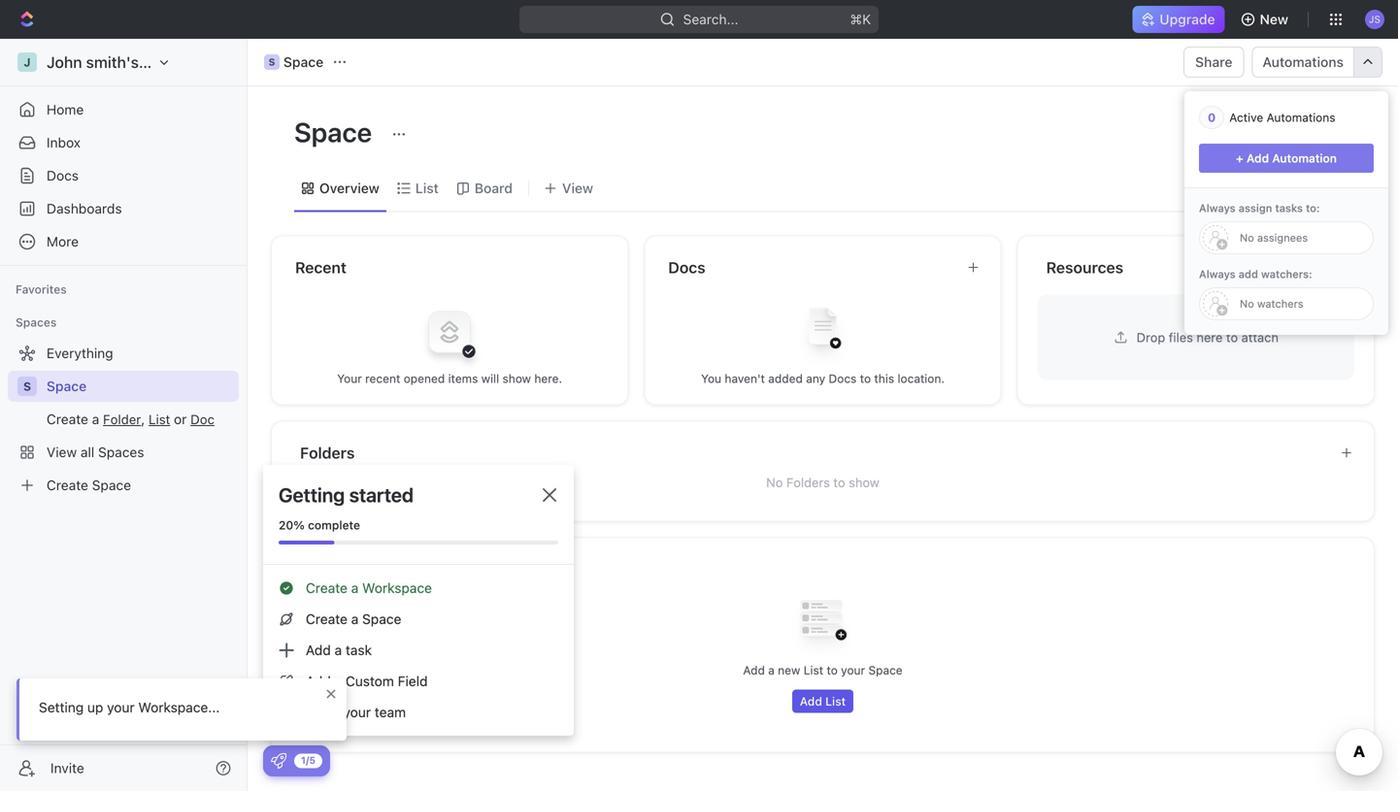 Task type: describe. For each thing, give the bounding box(es) containing it.
no for no folders to show
[[766, 475, 783, 490]]

getting started
[[279, 484, 414, 506]]

create a space
[[306, 611, 401, 627]]

1 horizontal spatial your
[[343, 705, 371, 721]]

add task button
[[1247, 118, 1329, 149]]

1 horizontal spatial docs
[[669, 258, 706, 277]]

to:
[[1306, 202, 1320, 215]]

drop files here to attach
[[1137, 330, 1279, 345]]

resources button
[[1046, 256, 1325, 279]]

dashboards link
[[8, 193, 239, 224]]

here.
[[534, 372, 562, 386]]

a for task
[[335, 642, 342, 658]]

0 vertical spatial space, , element
[[264, 54, 280, 70]]

⌘k
[[850, 11, 871, 27]]

favorites button
[[8, 278, 75, 301]]

active
[[1230, 111, 1264, 124]]

new
[[1260, 11, 1289, 27]]

2 horizontal spatial docs
[[829, 372, 857, 386]]

add for add task
[[1258, 125, 1284, 141]]

create for create a workspace
[[306, 580, 348, 596]]

no folders to show
[[766, 475, 880, 490]]

invite for invite
[[51, 760, 84, 776]]

this
[[874, 372, 895, 386]]

always for always assign tasks to:
[[1199, 202, 1236, 215]]

setting up your workspace...
[[39, 700, 220, 716]]

team
[[375, 705, 406, 721]]

files
[[1169, 330, 1193, 345]]

no recent items image
[[411, 293, 489, 371]]

20%
[[279, 519, 305, 532]]

assign
[[1239, 202, 1273, 215]]

always add watchers:
[[1199, 268, 1313, 281]]

no assignees button
[[1199, 221, 1374, 254]]

to left this
[[860, 372, 871, 386]]

0 horizontal spatial your
[[107, 700, 135, 716]]

search...
[[683, 11, 739, 27]]

add for add a new list to your space
[[743, 664, 765, 677]]

s space
[[269, 54, 324, 70]]

1/5
[[301, 755, 316, 766]]

active automations
[[1230, 111, 1336, 124]]

drop
[[1137, 330, 1166, 345]]

create for create a space
[[306, 611, 348, 627]]

recent
[[295, 258, 347, 277]]

home link
[[8, 94, 239, 125]]

task
[[1287, 125, 1317, 141]]

field
[[398, 674, 428, 690]]

a for space
[[351, 611, 359, 627]]

invite for invite your team
[[306, 705, 340, 721]]

to right here on the top of page
[[1227, 330, 1238, 345]]

space link
[[47, 371, 235, 402]]

add a custom field
[[306, 674, 428, 690]]

board link
[[471, 175, 513, 202]]

list inside list link
[[416, 180, 439, 196]]

space tree
[[8, 338, 239, 501]]

opened
[[404, 372, 445, 386]]

overview
[[320, 180, 380, 196]]

task
[[346, 642, 372, 658]]

onboarding checklist button image
[[271, 754, 287, 769]]

list inside add list button
[[826, 695, 846, 708]]

no for no assignees
[[1240, 232, 1255, 244]]

attach
[[1242, 330, 1279, 345]]

overview link
[[316, 175, 380, 202]]

+
[[1236, 152, 1244, 165]]

2 horizontal spatial your
[[841, 664, 865, 677]]

no assignees note
[[1231, 232, 1308, 244]]

1 vertical spatial automations
[[1267, 111, 1336, 124]]

you haven't added any docs to this location.
[[701, 372, 945, 386]]

started
[[349, 484, 414, 506]]

home
[[47, 101, 84, 118]]

new button
[[1233, 4, 1300, 35]]

lists button
[[299, 558, 1352, 581]]

automations inside button
[[1263, 54, 1344, 70]]

to down folders button
[[834, 475, 846, 490]]

share
[[1196, 54, 1233, 70]]

invite your team
[[306, 705, 406, 721]]

items
[[448, 372, 478, 386]]

favorites
[[16, 283, 67, 296]]

add for add a task
[[306, 642, 331, 658]]

20% complete
[[279, 519, 360, 532]]



Task type: vqa. For each thing, say whether or not it's contained in the screenshot.
Add related to Add List
yes



Task type: locate. For each thing, give the bounding box(es) containing it.
to up add list button at the bottom
[[827, 664, 838, 677]]

add list button
[[792, 690, 854, 713]]

show right the will
[[503, 372, 531, 386]]

1 horizontal spatial space, , element
[[264, 54, 280, 70]]

0 horizontal spatial s
[[23, 380, 31, 393]]

1 horizontal spatial folders
[[787, 475, 830, 490]]

+ add automation
[[1236, 152, 1337, 165]]

always left add
[[1199, 268, 1236, 281]]

no
[[1240, 232, 1255, 244], [1240, 298, 1255, 310], [766, 475, 783, 490]]

0 horizontal spatial docs
[[47, 168, 79, 184]]

2 vertical spatial list
[[826, 695, 846, 708]]

spaces
[[16, 316, 57, 329]]

list
[[416, 180, 439, 196], [804, 664, 824, 677], [826, 695, 846, 708]]

s for s
[[23, 380, 31, 393]]

0 vertical spatial show
[[503, 372, 531, 386]]

docs inside sidebar navigation
[[47, 168, 79, 184]]

2 vertical spatial no
[[766, 475, 783, 490]]

up
[[87, 700, 103, 716]]

here
[[1197, 330, 1223, 345]]

add
[[1258, 125, 1284, 141], [1247, 152, 1269, 165], [306, 642, 331, 658], [743, 664, 765, 677], [306, 674, 331, 690], [800, 695, 822, 708]]

onboarding checklist button element
[[271, 754, 287, 769]]

your
[[337, 372, 362, 386]]

watchers:
[[1262, 268, 1313, 281]]

custom
[[346, 674, 394, 690]]

1 vertical spatial always
[[1199, 268, 1236, 281]]

1 horizontal spatial list
[[804, 664, 824, 677]]

add left task
[[306, 642, 331, 658]]

0 vertical spatial invite
[[306, 705, 340, 721]]

a for workspace
[[351, 580, 359, 596]]

always for always add watchers:
[[1199, 268, 1236, 281]]

automations up task
[[1267, 111, 1336, 124]]

will
[[481, 372, 499, 386]]

no down add
[[1240, 298, 1255, 310]]

1 vertical spatial show
[[849, 475, 880, 490]]

automation
[[1273, 152, 1337, 165]]

s inside s space
[[269, 56, 275, 67]]

list link
[[412, 175, 439, 202]]

automations
[[1263, 54, 1344, 70], [1267, 111, 1336, 124]]

a up create a space
[[351, 580, 359, 596]]

haven't
[[725, 372, 765, 386]]

s inside tree
[[23, 380, 31, 393]]

lists
[[300, 560, 335, 579]]

no inside no assignees dropdown button
[[1240, 232, 1255, 244]]

to
[[1227, 330, 1238, 345], [860, 372, 871, 386], [834, 475, 846, 490], [827, 664, 838, 677]]

no for no watchers
[[1240, 298, 1255, 310]]

inbox link
[[8, 127, 239, 158]]

folders inside folders button
[[300, 444, 355, 462]]

resources
[[1047, 258, 1124, 277]]

board
[[475, 180, 513, 196]]

no assignees
[[1240, 232, 1308, 244]]

your up add list button at the bottom
[[841, 664, 865, 677]]

complete
[[308, 519, 360, 532]]

your
[[841, 664, 865, 677], [107, 700, 135, 716], [343, 705, 371, 721]]

folders button
[[299, 441, 1325, 465]]

folders down folders button
[[787, 475, 830, 490]]

create down lists
[[306, 580, 348, 596]]

0 horizontal spatial space, , element
[[17, 377, 37, 396]]

0 vertical spatial no
[[1240, 232, 1255, 244]]

a
[[351, 580, 359, 596], [351, 611, 359, 627], [335, 642, 342, 658], [768, 664, 775, 677], [335, 674, 342, 690]]

add right +
[[1247, 152, 1269, 165]]

1 vertical spatial no
[[1240, 298, 1255, 310]]

new
[[778, 664, 801, 677]]

add task
[[1258, 125, 1317, 141]]

share button
[[1184, 47, 1245, 78]]

dashboards
[[47, 201, 122, 217]]

assignees
[[1258, 232, 1308, 244]]

no inside no watchers dropdown button
[[1240, 298, 1255, 310]]

upgrade link
[[1133, 6, 1225, 33]]

create a workspace
[[306, 580, 432, 596]]

s
[[269, 56, 275, 67], [23, 380, 31, 393]]

any
[[806, 372, 826, 386]]

add down 'active automations'
[[1258, 125, 1284, 141]]

no lists icon. image
[[784, 585, 862, 663]]

a left new
[[768, 664, 775, 677]]

0 vertical spatial automations
[[1263, 54, 1344, 70]]

getting
[[279, 484, 345, 506]]

no down folders button
[[766, 475, 783, 490]]

1 vertical spatial docs
[[669, 258, 706, 277]]

setting
[[39, 700, 84, 716]]

1 vertical spatial folders
[[787, 475, 830, 490]]

automations button
[[1253, 48, 1354, 77]]

0 vertical spatial list
[[416, 180, 439, 196]]

0 vertical spatial create
[[306, 580, 348, 596]]

no most used docs image
[[784, 293, 862, 371]]

2 horizontal spatial list
[[826, 695, 846, 708]]

0 horizontal spatial folders
[[300, 444, 355, 462]]

your down add a custom field
[[343, 705, 371, 721]]

list right new
[[804, 664, 824, 677]]

added
[[768, 372, 803, 386]]

tasks
[[1276, 202, 1303, 215]]

no watchers
[[1240, 298, 1304, 310]]

always left assign
[[1199, 202, 1236, 215]]

0 vertical spatial folders
[[300, 444, 355, 462]]

no watchers button
[[1199, 287, 1374, 320]]

1 always from the top
[[1199, 202, 1236, 215]]

inbox
[[47, 135, 81, 151]]

sidebar navigation
[[0, 39, 248, 792]]

invite down setting
[[51, 760, 84, 776]]

a down add a task
[[335, 674, 342, 690]]

add a task
[[306, 642, 372, 658]]

1 create from the top
[[306, 580, 348, 596]]

1 horizontal spatial invite
[[306, 705, 340, 721]]

space, , element inside the space tree
[[17, 377, 37, 396]]

0 horizontal spatial list
[[416, 180, 439, 196]]

always
[[1199, 202, 1236, 215], [1199, 268, 1236, 281]]

0 horizontal spatial show
[[503, 372, 531, 386]]

upgrade
[[1160, 11, 1216, 27]]

1 vertical spatial s
[[23, 380, 31, 393]]

show down folders button
[[849, 475, 880, 490]]

space inside tree
[[47, 378, 87, 394]]

add down add a new list to your space
[[800, 695, 822, 708]]

1 horizontal spatial s
[[269, 56, 275, 67]]

1 vertical spatial invite
[[51, 760, 84, 776]]

a for new
[[768, 664, 775, 677]]

close image
[[543, 489, 556, 502]]

your right up
[[107, 700, 135, 716]]

space, , element
[[264, 54, 280, 70], [17, 377, 37, 396]]

your recent opened items will show here.
[[337, 372, 562, 386]]

1 vertical spatial list
[[804, 664, 824, 677]]

automations down new
[[1263, 54, 1344, 70]]

0
[[1208, 111, 1216, 124]]

list down add a new list to your space
[[826, 695, 846, 708]]

2 vertical spatial docs
[[829, 372, 857, 386]]

show
[[503, 372, 531, 386], [849, 475, 880, 490]]

no down assign
[[1240, 232, 1255, 244]]

a for custom
[[335, 674, 342, 690]]

always assign tasks to:
[[1199, 202, 1320, 215]]

0 horizontal spatial invite
[[51, 760, 84, 776]]

docs link
[[8, 160, 239, 191]]

a left task
[[335, 642, 342, 658]]

s for s space
[[269, 56, 275, 67]]

2 create from the top
[[306, 611, 348, 627]]

workspace...
[[138, 700, 220, 716]]

add left new
[[743, 664, 765, 677]]

add list
[[800, 695, 846, 708]]

docs
[[47, 168, 79, 184], [669, 258, 706, 277], [829, 372, 857, 386]]

folders up the getting
[[300, 444, 355, 462]]

0 vertical spatial docs
[[47, 168, 79, 184]]

2 always from the top
[[1199, 268, 1236, 281]]

watchers
[[1258, 298, 1304, 310]]

add a new list to your space
[[743, 664, 903, 677]]

location.
[[898, 372, 945, 386]]

folders
[[300, 444, 355, 462], [787, 475, 830, 490]]

add down add a task
[[306, 674, 331, 690]]

add for add list
[[800, 695, 822, 708]]

invite up 1/5
[[306, 705, 340, 721]]

add
[[1239, 268, 1259, 281]]

invite inside sidebar navigation
[[51, 760, 84, 776]]

0 vertical spatial s
[[269, 56, 275, 67]]

0 vertical spatial always
[[1199, 202, 1236, 215]]

add for add a custom field
[[306, 674, 331, 690]]

workspace
[[362, 580, 432, 596]]

list left board "link"
[[416, 180, 439, 196]]

1 vertical spatial space, , element
[[17, 377, 37, 396]]

recent
[[365, 372, 400, 386]]

create
[[306, 580, 348, 596], [306, 611, 348, 627]]

you
[[701, 372, 722, 386]]

a up task
[[351, 611, 359, 627]]

create up add a task
[[306, 611, 348, 627]]

1 vertical spatial create
[[306, 611, 348, 627]]

1 horizontal spatial show
[[849, 475, 880, 490]]



